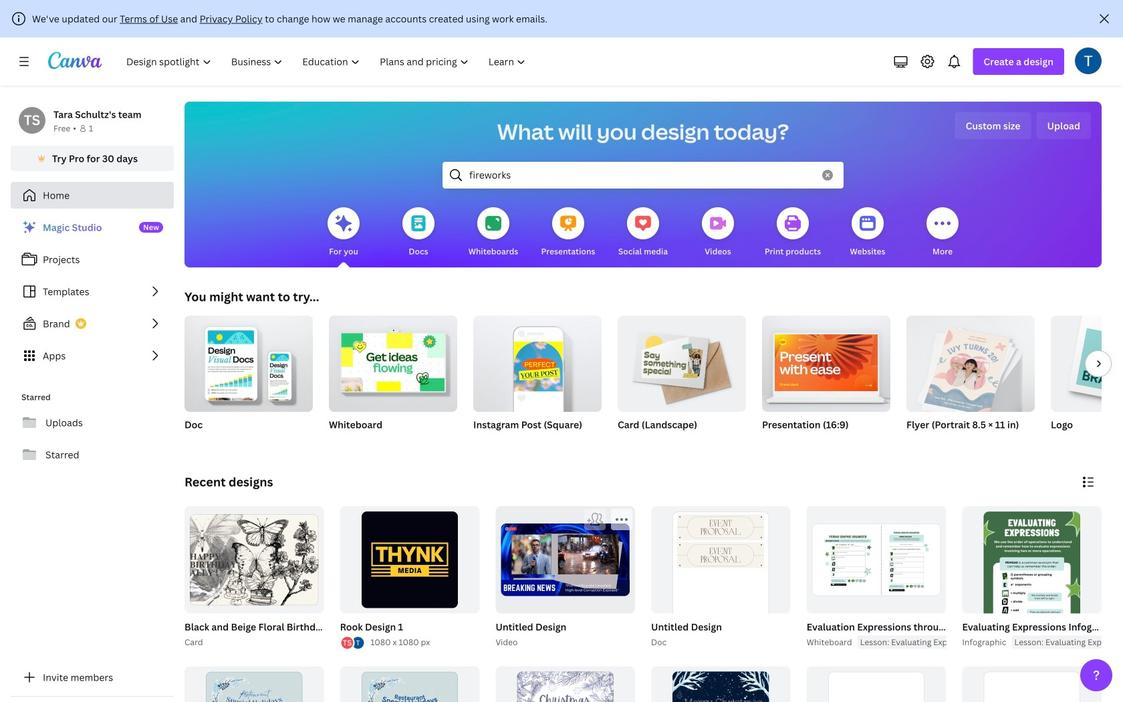 Task type: locate. For each thing, give the bounding box(es) containing it.
list
[[11, 214, 174, 369], [340, 636, 365, 650]]

0 horizontal spatial list
[[11, 214, 174, 369]]

1 horizontal spatial list
[[340, 636, 365, 650]]

group
[[473, 310, 602, 448], [473, 310, 602, 412], [618, 310, 746, 448], [618, 310, 746, 412], [762, 310, 891, 448], [762, 310, 891, 412], [907, 310, 1035, 448], [907, 310, 1035, 416], [185, 316, 313, 448], [185, 316, 313, 412], [329, 316, 457, 448], [1051, 316, 1123, 448], [1051, 316, 1123, 412], [182, 506, 352, 649], [185, 506, 324, 613], [337, 506, 480, 650], [340, 506, 480, 613], [493, 506, 635, 649], [496, 506, 635, 613], [649, 506, 791, 649], [651, 506, 791, 648], [804, 506, 1055, 649], [807, 506, 946, 613], [960, 506, 1123, 702], [962, 506, 1102, 702], [185, 666, 324, 702], [340, 666, 480, 702], [496, 666, 635, 702], [651, 666, 791, 702], [807, 666, 946, 702], [962, 666, 1102, 702]]

tara schultz's team image
[[19, 107, 45, 134]]

0 vertical spatial list
[[11, 214, 174, 369]]

None search field
[[443, 162, 844, 189]]

Search search field
[[469, 162, 814, 188]]

top level navigation element
[[118, 48, 537, 75]]



Task type: describe. For each thing, give the bounding box(es) containing it.
tara schultz's team element
[[19, 107, 45, 134]]

1 vertical spatial list
[[340, 636, 365, 650]]

tara schultz image
[[1075, 47, 1102, 74]]



Task type: vqa. For each thing, say whether or not it's contained in the screenshot.
the 'Create a design' DROPDOWN BUTTON
no



